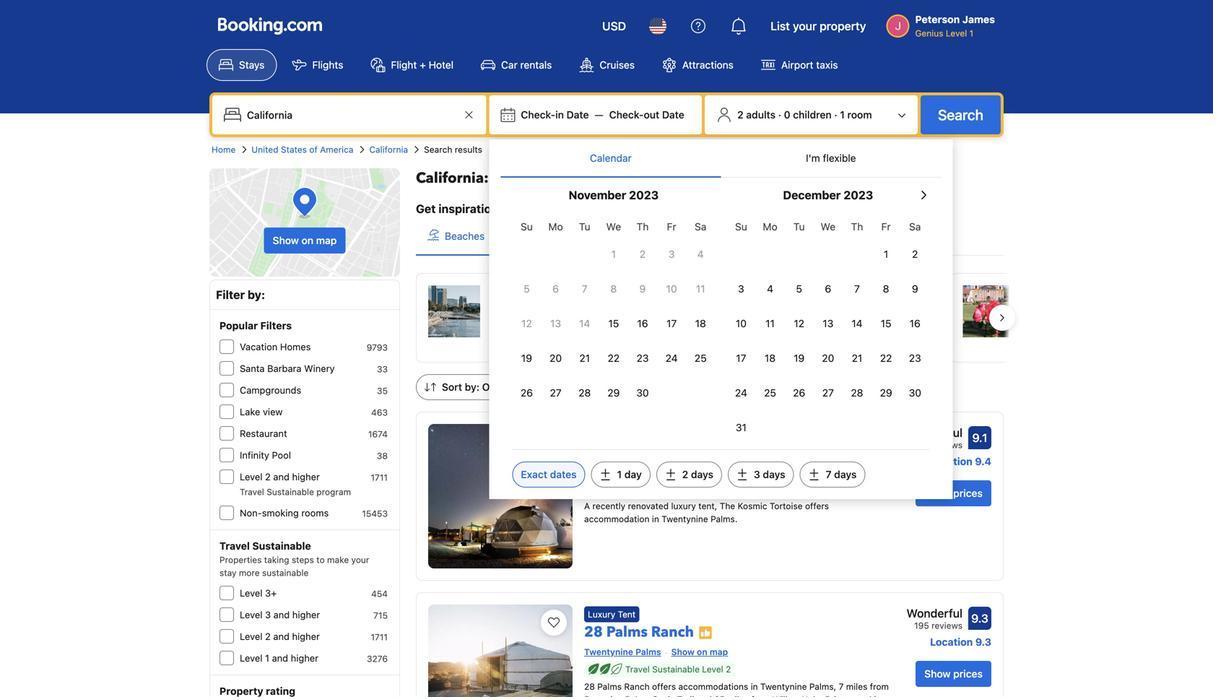 Task type: describe. For each thing, give the bounding box(es) containing it.
23 December 2023 checkbox
[[901, 342, 930, 374]]

0 horizontal spatial miles
[[728, 695, 749, 697]]

palms up fortynine
[[598, 682, 622, 692]]

2 inside option
[[913, 248, 919, 260]]

filters
[[261, 320, 292, 332]]

family-friendly button
[[801, 217, 910, 255]]

sa for november 2023
[[695, 221, 707, 233]]

main content containing california: 20,933 properties found
[[405, 168, 1210, 697]]

check-in date — check-out date
[[521, 109, 685, 121]]

level down infinity
[[240, 471, 263, 482]]

19 December 2023 checkbox
[[785, 342, 814, 374]]

campgrounds
[[240, 385, 301, 396]]

the kosmic tortoise image
[[428, 424, 573, 569]]

great
[[719, 230, 745, 242]]

twentynine inside 28 palms ranch offers accommodations in twentynine palms, 7 miles from fortynine palms oasis trail and 25 miles from willow hole. private parkin
[[761, 682, 807, 692]]

location for the kosmic tortoise
[[930, 456, 973, 467]]

wonderful element for the kosmic tortoise
[[907, 424, 963, 441]]

19 November 2023 checkbox
[[513, 342, 542, 374]]

map inside button
[[316, 234, 337, 246]]

22 December 2023 checkbox
[[872, 342, 901, 374]]

level inside peterson james genius level 1
[[946, 28, 968, 38]]

show for show prices dropdown button related to 28 palms ranch
[[925, 668, 951, 680]]

7 right 3 days
[[826, 469, 832, 480]]

11 for '11 december 2023' option
[[766, 318, 775, 329]]

scored 9.3 element
[[969, 607, 992, 630]]

show prices button for the kosmic tortoise
[[916, 480, 992, 507]]

tent,
[[699, 501, 718, 511]]

1 date from the left
[[567, 109, 589, 121]]

nature inside monterey relax in nature • beaches • family- friendly
[[796, 304, 826, 316]]

california: 20,933 properties found
[[416, 168, 665, 188]]

fr for december 2023
[[882, 221, 891, 233]]

days for 3 days
[[763, 469, 786, 480]]

3 days
[[754, 469, 786, 480]]

travel inside travel sustainable properties taking steps to make your stay more sustainable
[[220, 540, 250, 552]]

car rentals
[[502, 59, 552, 71]]

1403 properties
[[492, 324, 557, 335]]

make
[[327, 555, 349, 565]]

airport taxis
[[782, 59, 839, 71]]

3 left the 4 december 2023 option
[[739, 283, 745, 295]]

children
[[794, 109, 832, 121]]

lake
[[240, 406, 260, 417]]

airport taxis link
[[749, 49, 851, 81]]

travel up non-
[[240, 487, 264, 497]]

a
[[585, 501, 590, 511]]

16 for 16 checkbox
[[910, 318, 921, 329]]

search for search results
[[424, 145, 453, 155]]

santa
[[240, 363, 265, 374]]

we for december
[[821, 221, 836, 233]]

th for november 2023
[[637, 221, 649, 233]]

tortoise inside a recently renovated luxury tent, the kosmic tortoise offers accommodation in twentynine palms.
[[770, 501, 803, 511]]

calendar button
[[501, 139, 721, 177]]

ranch inside luxury tent 28 palms ranch
[[652, 622, 694, 642]]

17 for the "17" checkbox
[[667, 318, 677, 329]]

1 inside peterson james genius level 1
[[970, 28, 974, 38]]

29 for 29 checkbox
[[881, 387, 893, 399]]

travel down luxury tent 28 palms ranch
[[626, 664, 650, 674]]

mo for december
[[763, 221, 778, 233]]

1 inside 'button'
[[841, 109, 845, 121]]

search for search
[[939, 106, 984, 123]]

view
[[263, 406, 283, 417]]

27 December 2023 checkbox
[[814, 377, 843, 409]]

13 for 13 december 2023 checkbox
[[823, 318, 834, 329]]

3 down 3+
[[265, 609, 271, 620]]

relax in nature button
[[497, 217, 606, 255]]

infinity
[[240, 450, 269, 461]]

relax inside monterey relax in nature • beaches • family- friendly
[[757, 304, 782, 316]]

more
[[239, 568, 260, 578]]

prices for the kosmic tortoise
[[954, 487, 983, 499]]

exact
[[521, 469, 548, 480]]

luxury tent 28 palms ranch
[[585, 609, 694, 642]]

28 inside luxury tent 28 palms ranch
[[585, 622, 603, 642]]

0 vertical spatial miles
[[847, 682, 868, 692]]

taking
[[264, 555, 289, 565]]

reviews for 28 palms ranch
[[932, 621, 963, 631]]

san diego image
[[428, 285, 480, 337]]

21 November 2023 checkbox
[[571, 342, 600, 374]]

scored 9.1 element
[[969, 426, 992, 449]]

flight
[[391, 59, 417, 71]]

level up "level 1 and higher" at the bottom of the page
[[240, 631, 263, 642]]

1 · from the left
[[779, 109, 782, 121]]

mo for november
[[549, 221, 563, 233]]

715
[[374, 611, 388, 621]]

peterson
[[916, 13, 961, 25]]

10 for 10 november 2023 'checkbox'
[[667, 283, 677, 295]]

travel sustainable properties taking steps to make your stay more sustainable
[[220, 540, 370, 578]]

the kosmic tortoise
[[585, 442, 724, 462]]

2023 for december 2023
[[844, 188, 874, 202]]

28 palms ranch offers accommodations in twentynine palms, 7 miles from fortynine palms oasis trail and 25 miles from willow hole. private parkin
[[585, 682, 889, 697]]

properties inside 'element'
[[547, 168, 620, 188]]

28 inside checkbox
[[851, 387, 864, 399]]

17 December 2023 checkbox
[[727, 342, 756, 374]]

3 down the kosmic tortoise "link"
[[754, 469, 761, 480]]

show on map inside button
[[273, 234, 337, 246]]

22 November 2023 checkbox
[[600, 342, 629, 374]]

december 2023
[[784, 188, 874, 202]]

2 up 28 palms ranch offers accommodations in twentynine palms, 7 miles from fortynine palms oasis trail and 25 miles from willow hole. private parkin
[[726, 664, 731, 674]]

infinity pool
[[240, 450, 291, 461]]

2 adults · 0 children · 1 room
[[738, 109, 873, 121]]

great outdoors
[[719, 230, 789, 242]]

24 for 24 december 2023 checkbox at the bottom
[[736, 387, 748, 399]]

in inside monterey relax in nature • beaches • family- friendly
[[785, 304, 793, 316]]

2 up "level 1 and higher" at the bottom of the page
[[265, 631, 271, 642]]

14 for "14" option
[[852, 318, 863, 329]]

november
[[569, 188, 627, 202]]

0 horizontal spatial from
[[752, 695, 771, 697]]

found
[[624, 168, 665, 188]]

car rentals link
[[469, 49, 565, 81]]

21 for 21 checkbox
[[852, 352, 863, 364]]

beaches inside monterey relax in nature • beaches • family- friendly
[[836, 304, 876, 316]]

5 for 5 november 2023 checkbox
[[524, 283, 530, 295]]

1 horizontal spatial your
[[520, 202, 545, 216]]

21 December 2023 checkbox
[[843, 342, 872, 374]]

27 November 2023 checkbox
[[542, 377, 571, 409]]

20 November 2023 checkbox
[[542, 342, 571, 374]]

15 for 15 november 2023 checkbox
[[609, 318, 619, 329]]

willow
[[773, 695, 800, 697]]

california link
[[370, 143, 408, 156]]

romantic
[[635, 230, 678, 242]]

genius
[[916, 28, 944, 38]]

santa barbara image
[[964, 285, 1016, 337]]

palms inside luxury tent 28 palms ranch
[[607, 622, 648, 642]]

dates
[[550, 469, 577, 480]]

stays
[[239, 59, 265, 71]]

12 for 12 november 2023 checkbox
[[522, 318, 532, 329]]

27 for "27" checkbox on the left
[[550, 387, 562, 399]]

4 for the 4 december 2023 option
[[767, 283, 774, 295]]

hole.
[[802, 695, 823, 697]]

1 vertical spatial 9.3
[[976, 636, 992, 648]]

15 November 2023 checkbox
[[600, 308, 629, 340]]

1 December 2023 checkbox
[[872, 238, 901, 270]]

7 inside checkbox
[[855, 283, 860, 295]]

26 November 2023 checkbox
[[513, 377, 542, 409]]

10 for 10 december 2023 checkbox
[[736, 318, 747, 329]]

non-smoking rooms
[[240, 508, 329, 518]]

calendar
[[590, 152, 632, 164]]

to
[[317, 555, 325, 565]]

sustainable up luxury
[[653, 484, 700, 494]]

united
[[252, 145, 279, 155]]

level 3+
[[240, 588, 277, 599]]

20 for 20 december 2023 "checkbox"
[[823, 352, 835, 364]]

flight + hotel
[[391, 59, 454, 71]]

in left —
[[556, 109, 564, 121]]

california:
[[416, 168, 489, 188]]

24 December 2023 checkbox
[[727, 377, 756, 409]]

13 for 13 option
[[551, 318, 561, 329]]

18 December 2023 checkbox
[[756, 342, 785, 374]]

8 for 8 december 2023 checkbox
[[883, 283, 890, 295]]

31
[[736, 422, 747, 434]]

twentynine inside a recently renovated luxury tent, the kosmic tortoise offers accommodation in twentynine palms.
[[662, 514, 709, 524]]

20,933
[[493, 168, 544, 188]]

1 November 2023 checkbox
[[600, 238, 629, 270]]

filter by:
[[216, 288, 265, 302]]

7 inside 28 palms ranch offers accommodations in twentynine palms, 7 miles from fortynine palms oasis trail and 25 miles from willow hole. private parkin
[[839, 682, 844, 692]]

12 December 2023 checkbox
[[785, 308, 814, 340]]

25 December 2023 checkbox
[[756, 377, 785, 409]]

non-
[[240, 508, 262, 518]]

wonderful for the kosmic tortoise
[[907, 426, 963, 440]]

show on map for 28 palms ranch
[[672, 647, 729, 657]]

17 November 2023 checkbox
[[658, 308, 687, 340]]

booking.com image
[[218, 17, 322, 35]]

13 November 2023 checkbox
[[542, 308, 571, 340]]

1 • from the left
[[828, 304, 833, 316]]

in inside a recently renovated luxury tent, the kosmic tortoise offers accommodation in twentynine palms.
[[652, 514, 660, 524]]

location for 28 palms ranch
[[931, 636, 973, 648]]

1 left day
[[617, 469, 622, 480]]

5 November 2023 checkbox
[[513, 273, 542, 305]]

15453
[[362, 509, 388, 519]]

list your property link
[[762, 9, 875, 43]]

2 horizontal spatial your
[[793, 19, 817, 33]]

show on map button
[[264, 228, 346, 254]]

13 December 2023 checkbox
[[814, 308, 843, 340]]

exact dates
[[521, 469, 577, 480]]

23 for 23 november 2023 checkbox
[[637, 352, 649, 364]]

2 date from the left
[[662, 109, 685, 121]]

airport
[[782, 59, 814, 71]]

palms,
[[810, 682, 837, 692]]

8 November 2023 checkbox
[[600, 273, 629, 305]]

1 down level 3 and higher
[[265, 653, 270, 664]]

home link
[[212, 143, 236, 156]]

tab list containing calendar
[[501, 139, 942, 178]]

28 December 2023 checkbox
[[843, 377, 872, 409]]

twentynine palms for 28 palms ranch
[[585, 647, 662, 657]]

cruises
[[600, 59, 635, 71]]

3+
[[265, 588, 277, 599]]

wonderful 195 reviews
[[907, 607, 963, 631]]

monterey image
[[693, 285, 745, 337]]

stays link
[[207, 49, 277, 81]]

property
[[820, 19, 867, 33]]

region containing san diego
[[405, 267, 1210, 368]]

2 up palms.
[[726, 484, 731, 494]]

5 for 5 december 2023 "option"
[[797, 283, 803, 295]]

cruises link
[[568, 49, 647, 81]]

get
[[416, 202, 436, 216]]

11 for 11 option
[[696, 283, 706, 295]]

results
[[455, 145, 483, 155]]

sustainable up non-smoking rooms
[[267, 487, 314, 497]]

2 days
[[683, 469, 714, 480]]

usd
[[603, 19, 627, 33]]

18 for "18 december 2023" option
[[765, 352, 776, 364]]

december
[[784, 188, 841, 202]]

sustainable up 'trail'
[[653, 664, 700, 674]]

romantic button
[[606, 217, 690, 255]]

private
[[826, 695, 854, 697]]

show on map for the kosmic tortoise
[[672, 466, 729, 477]]

7 December 2023 checkbox
[[843, 273, 872, 305]]

29 December 2023 checkbox
[[872, 377, 901, 409]]

2 down infinity pool
[[265, 471, 271, 482]]

16 for "16 november 2023" checkbox
[[638, 318, 649, 329]]

popular filters
[[220, 320, 292, 332]]

2 · from the left
[[835, 109, 838, 121]]

check-in date button
[[515, 102, 595, 128]]

5 December 2023 checkbox
[[785, 273, 814, 305]]

inspiration
[[439, 202, 498, 216]]

level down level 3+
[[240, 609, 263, 620]]

show for show on map button
[[273, 234, 299, 246]]

2 level 2 and higher from the top
[[240, 631, 320, 642]]

14 November 2023 checkbox
[[571, 308, 600, 340]]

usd button
[[594, 9, 635, 43]]

1 horizontal spatial from
[[870, 682, 889, 692]]

map for 28 palms ranch
[[710, 647, 729, 657]]

2 check- from the left
[[610, 109, 644, 121]]

steps
[[292, 555, 314, 565]]

taxis
[[817, 59, 839, 71]]

wonderful 92 reviews
[[907, 426, 963, 450]]

1 level 2 and higher from the top
[[240, 471, 320, 482]]

the inside "link"
[[585, 442, 610, 462]]



Task type: vqa. For each thing, say whether or not it's contained in the screenshot.


Task type: locate. For each thing, give the bounding box(es) containing it.
1 14 from the left
[[580, 318, 591, 329]]

1 horizontal spatial ·
[[835, 109, 838, 121]]

28 inside checkbox
[[579, 387, 591, 399]]

20
[[550, 352, 562, 364], [823, 352, 835, 364]]

18 inside option
[[765, 352, 776, 364]]

18 inside "option"
[[696, 318, 707, 329]]

3 November 2023 checkbox
[[658, 238, 687, 270]]

0 horizontal spatial search
[[424, 145, 453, 155]]

195
[[915, 621, 930, 631]]

0 horizontal spatial your
[[352, 555, 370, 565]]

tu right outdoors
[[794, 221, 805, 233]]

2 fr from the left
[[882, 221, 891, 233]]

family- inside monterey relax in nature • beaches • family- friendly
[[886, 304, 920, 316]]

9 December 2023 checkbox
[[901, 273, 930, 305]]

7 November 2023 checkbox
[[571, 273, 600, 305]]

25 for 25 november 2023 checkbox
[[695, 352, 707, 364]]

1 horizontal spatial 20
[[823, 352, 835, 364]]

days for 7 days
[[835, 469, 857, 480]]

2023
[[629, 188, 659, 202], [844, 188, 874, 202]]

6 inside checkbox
[[825, 283, 832, 295]]

30 inside option
[[637, 387, 649, 399]]

7
[[582, 283, 588, 295], [855, 283, 860, 295], [826, 469, 832, 480], [839, 682, 844, 692]]

29
[[608, 387, 620, 399], [881, 387, 893, 399]]

1 su from the left
[[521, 221, 533, 233]]

10 inside 10 december 2023 checkbox
[[736, 318, 747, 329]]

1 vertical spatial on
[[697, 466, 708, 477]]

1 vertical spatial twentynine palms
[[585, 647, 662, 657]]

13 inside 13 option
[[551, 318, 561, 329]]

27 inside 27 checkbox
[[823, 387, 834, 399]]

tortoise down 3 days
[[770, 501, 803, 511]]

by:
[[248, 288, 265, 302], [465, 381, 480, 393]]

1 1711 from the top
[[371, 473, 388, 483]]

renovated
[[628, 501, 669, 511]]

1 19 from the left
[[522, 352, 533, 364]]

fr
[[667, 221, 677, 233], [882, 221, 891, 233]]

grid for november
[[513, 212, 716, 409]]

1 vertical spatial map
[[710, 466, 729, 477]]

0 horizontal spatial offers
[[652, 682, 676, 692]]

level down level 3 and higher
[[240, 653, 263, 664]]

in right the accommodations
[[751, 682, 758, 692]]

diego
[[516, 287, 548, 301]]

2 we from the left
[[821, 221, 836, 233]]

2 left 'adults'
[[738, 109, 744, 121]]

region
[[405, 267, 1210, 368]]

1 tu from the left
[[579, 221, 591, 233]]

4 right 3 checkbox
[[698, 248, 704, 260]]

2 wonderful element from the top
[[907, 605, 963, 622]]

we up the 1 november 2023 option
[[607, 221, 621, 233]]

1 vertical spatial show prices button
[[916, 661, 992, 687]]

1 day
[[617, 469, 642, 480]]

palms down tent
[[607, 622, 648, 642]]

location down wonderful 195 reviews
[[931, 636, 973, 648]]

offers inside a recently renovated luxury tent, the kosmic tortoise offers accommodation in twentynine palms.
[[806, 501, 830, 511]]

1 horizontal spatial fr
[[882, 221, 891, 233]]

palms left oasis
[[626, 695, 650, 697]]

5 right the 4 december 2023 option
[[797, 283, 803, 295]]

1 vertical spatial by:
[[465, 381, 480, 393]]

level up the accommodations
[[703, 664, 724, 674]]

6 December 2023 checkbox
[[814, 273, 843, 305]]

1674
[[368, 429, 388, 439]]

3 December 2023 checkbox
[[727, 273, 756, 305]]

friendly down monterey
[[757, 318, 792, 330]]

1 show prices button from the top
[[916, 480, 992, 507]]

family- right "14" option
[[886, 304, 920, 316]]

7 right 6 checkbox
[[855, 283, 860, 295]]

8
[[611, 283, 617, 295], [883, 283, 890, 295]]

19 for "19 december 2023" option
[[794, 352, 805, 364]]

0 horizontal spatial •
[[828, 304, 833, 316]]

22 for 22 checkbox
[[608, 352, 620, 364]]

30 November 2023 checkbox
[[629, 377, 658, 409]]

23 November 2023 checkbox
[[629, 342, 658, 374]]

level up 'tent,'
[[703, 484, 724, 494]]

19 inside checkbox
[[522, 352, 533, 364]]

23 for 23 december 2023 "checkbox"
[[910, 352, 922, 364]]

2 8 from the left
[[883, 283, 890, 295]]

21 inside option
[[580, 352, 590, 364]]

su
[[521, 221, 533, 233], [736, 221, 748, 233]]

twentynine up willow
[[761, 682, 807, 692]]

2 2023 from the left
[[844, 188, 874, 202]]

2 • from the left
[[878, 304, 883, 316]]

days
[[691, 469, 714, 480], [763, 469, 786, 480], [835, 469, 857, 480]]

travel sustainable level 2
[[626, 484, 731, 494], [626, 664, 731, 674]]

4 inside option
[[767, 283, 774, 295]]

tu for december
[[794, 221, 805, 233]]

in down monterey
[[785, 304, 793, 316]]

1 horizontal spatial 29
[[881, 387, 893, 399]]

from left willow
[[752, 695, 771, 697]]

monterey
[[757, 287, 810, 301]]

offers inside 28 palms ranch offers accommodations in twentynine palms, 7 miles from fortynine palms oasis trail and 25 miles from willow hole. private parkin
[[652, 682, 676, 692]]

•
[[828, 304, 833, 316], [878, 304, 883, 316]]

2 13 from the left
[[823, 318, 834, 329]]

1 sa from the left
[[695, 221, 707, 233]]

28 inside 28 palms ranch offers accommodations in twentynine palms, 7 miles from fortynine palms oasis trail and 25 miles from willow hole. private parkin
[[585, 682, 595, 692]]

your right make
[[352, 555, 370, 565]]

0 vertical spatial family-
[[830, 230, 864, 242]]

wonderful element up location 9.4
[[907, 424, 963, 441]]

24 inside checkbox
[[736, 387, 748, 399]]

1 vertical spatial 25
[[765, 387, 777, 399]]

wonderful up 195
[[907, 607, 963, 620]]

2 5 from the left
[[797, 283, 803, 295]]

1 15 from the left
[[609, 318, 619, 329]]

twentynine palms for the kosmic tortoise
[[585, 466, 662, 477]]

0 vertical spatial kosmic
[[614, 442, 665, 462]]

Where are you going? field
[[241, 102, 461, 128]]

1 horizontal spatial 2023
[[844, 188, 874, 202]]

trip
[[575, 202, 595, 216]]

6 November 2023 checkbox
[[542, 273, 571, 305]]

0 vertical spatial tortoise
[[668, 442, 724, 462]]

and
[[273, 471, 290, 482], [274, 609, 290, 620], [273, 631, 290, 642], [272, 653, 288, 664], [697, 695, 712, 697]]

0 vertical spatial relax
[[525, 230, 551, 242]]

13 inside 13 december 2023 checkbox
[[823, 318, 834, 329]]

21 right 20 december 2023 "checkbox"
[[852, 352, 863, 364]]

twentynine palms down luxury tent 28 palms ranch
[[585, 647, 662, 657]]

2 15 from the left
[[881, 318, 892, 329]]

2 26 from the left
[[793, 387, 806, 399]]

reviews for the kosmic tortoise
[[932, 440, 963, 450]]

friendly
[[864, 230, 899, 242], [757, 318, 792, 330]]

nature inside button
[[564, 230, 594, 242]]

map for the kosmic tortoise
[[710, 466, 729, 477]]

1 30 from the left
[[637, 387, 649, 399]]

0 vertical spatial 25
[[695, 352, 707, 364]]

palms down the kosmic tortoise
[[636, 466, 662, 477]]

3 down romantic
[[669, 248, 675, 260]]

2 mo from the left
[[763, 221, 778, 233]]

1 26 from the left
[[521, 387, 533, 399]]

25 November 2023 checkbox
[[687, 342, 716, 374]]

on inside button
[[302, 234, 314, 246]]

20 inside "checkbox"
[[823, 352, 835, 364]]

14 December 2023 checkbox
[[843, 308, 872, 340]]

palms.
[[711, 514, 738, 524]]

this property is part of our preferred partner program. it's committed to providing excellent service and good value. it'll pay us a higher commission if you make a booking. image
[[699, 626, 713, 640], [699, 626, 713, 640]]

4
[[698, 248, 704, 260], [767, 283, 774, 295]]

1 th from the left
[[637, 221, 649, 233]]

1 horizontal spatial 13
[[823, 318, 834, 329]]

0 horizontal spatial mo
[[549, 221, 563, 233]]

1 6 from the left
[[553, 283, 559, 295]]

location
[[930, 456, 973, 467], [931, 636, 973, 648]]

16 left the "17" checkbox
[[638, 318, 649, 329]]

14 inside 14 november 2023 option
[[580, 318, 591, 329]]

by: for filter
[[248, 288, 265, 302]]

0 vertical spatial 9.3
[[972, 612, 989, 625]]

2 December 2023 checkbox
[[901, 238, 930, 270]]

6 inside 'checkbox'
[[553, 283, 559, 295]]

0 vertical spatial friendly
[[864, 230, 899, 242]]

picks
[[523, 381, 548, 393]]

th down december 2023
[[852, 221, 864, 233]]

31 December 2023 checkbox
[[727, 412, 756, 444]]

wonderful for 28 palms ranch
[[907, 607, 963, 620]]

5 inside "option"
[[797, 283, 803, 295]]

2 20 from the left
[[823, 352, 835, 364]]

2 21 from the left
[[852, 352, 863, 364]]

16 inside "16 november 2023" checkbox
[[638, 318, 649, 329]]

0
[[784, 109, 791, 121]]

29 inside 29 option
[[608, 387, 620, 399]]

10 November 2023 checkbox
[[658, 273, 687, 305]]

vacation
[[240, 341, 278, 352]]

26 December 2023 checkbox
[[785, 377, 814, 409]]

1 22 from the left
[[608, 352, 620, 364]]

twentynine
[[585, 466, 634, 477], [662, 514, 709, 524], [585, 647, 634, 657], [761, 682, 807, 692]]

friendly inside button
[[864, 230, 899, 242]]

mo right "great"
[[763, 221, 778, 233]]

2 14 from the left
[[852, 318, 863, 329]]

25 for 25 option
[[765, 387, 777, 399]]

11 inside '11 december 2023' option
[[766, 318, 775, 329]]

20 inside option
[[550, 352, 562, 364]]

ranch down luxury tent 28 palms ranch
[[625, 682, 650, 692]]

2 days from the left
[[763, 469, 786, 480]]

4 November 2023 checkbox
[[687, 238, 716, 270]]

in inside 28 palms ranch offers accommodations in twentynine palms, 7 miles from fortynine palms oasis trail and 25 miles from willow hole. private parkin
[[751, 682, 758, 692]]

fortynine
[[585, 695, 623, 697]]

2 prices from the top
[[954, 668, 983, 680]]

travel sustainable level 2 for 28 palms ranch
[[626, 664, 731, 674]]

14 inside option
[[852, 318, 863, 329]]

offers up oasis
[[652, 682, 676, 692]]

0 horizontal spatial 27
[[550, 387, 562, 399]]

2023 for november 2023
[[629, 188, 659, 202]]

0 horizontal spatial we
[[607, 221, 621, 233]]

family-
[[830, 230, 864, 242], [886, 304, 920, 316]]

fr for november 2023
[[667, 221, 677, 233]]

8 December 2023 checkbox
[[872, 273, 901, 305]]

1 5 from the left
[[524, 283, 530, 295]]

12 inside 'checkbox'
[[794, 318, 805, 329]]

properties up the trip
[[547, 168, 620, 188]]

15 for 15 option
[[881, 318, 892, 329]]

1 we from the left
[[607, 221, 621, 233]]

prices for 28 palms ranch
[[954, 668, 983, 680]]

1 vertical spatial from
[[752, 695, 771, 697]]

1 horizontal spatial by:
[[465, 381, 480, 393]]

0 horizontal spatial 17
[[667, 318, 677, 329]]

0 horizontal spatial check-
[[521, 109, 556, 121]]

kosmic down 3 days
[[738, 501, 768, 511]]

28
[[579, 387, 591, 399], [851, 387, 864, 399], [585, 622, 603, 642], [585, 682, 595, 692]]

santa barbara winery
[[240, 363, 335, 374]]

we for november
[[607, 221, 621, 233]]

1 horizontal spatial days
[[763, 469, 786, 480]]

• left "14" option
[[828, 304, 833, 316]]

0 vertical spatial 4
[[698, 248, 704, 260]]

sort by: our top picks
[[442, 381, 548, 393]]

21 inside checkbox
[[852, 352, 863, 364]]

prices down location 9.4
[[954, 487, 983, 499]]

4 for 4 option at the top right of the page
[[698, 248, 704, 260]]

rooms
[[302, 508, 329, 518]]

i'm flexible button
[[721, 139, 942, 177]]

show prices for 28 palms ranch
[[925, 668, 983, 680]]

1 vertical spatial 17
[[737, 352, 747, 364]]

1 horizontal spatial 17
[[737, 352, 747, 364]]

0 vertical spatial wonderful element
[[907, 424, 963, 441]]

23 inside "checkbox"
[[910, 352, 922, 364]]

2 grid from the left
[[727, 212, 930, 444]]

1 vertical spatial travel sustainable level 2
[[626, 664, 731, 674]]

1 horizontal spatial 30
[[909, 387, 922, 399]]

+
[[420, 59, 426, 71]]

and inside 28 palms ranch offers accommodations in twentynine palms, 7 miles from fortynine palms oasis trail and 25 miles from willow hole. private parkin
[[697, 695, 712, 697]]

25 right 24 november 2023 checkbox
[[695, 352, 707, 364]]

14 for 14 november 2023 option
[[580, 318, 591, 329]]

0 vertical spatial your
[[793, 19, 817, 33]]

1 vertical spatial the
[[720, 501, 736, 511]]

9793
[[367, 342, 388, 353]]

29 for 29 option
[[608, 387, 620, 399]]

25 inside 28 palms ranch offers accommodations in twentynine palms, 7 miles from fortynine palms oasis trail and 25 miles from willow hole. private parkin
[[715, 695, 725, 697]]

1 horizontal spatial beaches
[[836, 304, 876, 316]]

14 right 13 option
[[580, 318, 591, 329]]

wonderful element up location 9.3
[[907, 605, 963, 622]]

1 prices from the top
[[954, 487, 983, 499]]

1 vertical spatial your
[[520, 202, 545, 216]]

1 mo from the left
[[549, 221, 563, 233]]

palms down luxury tent 28 palms ranch
[[636, 647, 662, 657]]

the inside a recently renovated luxury tent, the kosmic tortoise offers accommodation in twentynine palms.
[[720, 501, 736, 511]]

for
[[501, 202, 517, 216]]

the up the a on the bottom of page
[[585, 442, 610, 462]]

13
[[551, 318, 561, 329], [823, 318, 834, 329]]

reviews
[[932, 440, 963, 450], [932, 621, 963, 631]]

1 horizontal spatial •
[[878, 304, 883, 316]]

2 23 from the left
[[910, 352, 922, 364]]

4 inside option
[[698, 248, 704, 260]]

twentynine down the "luxury"
[[585, 647, 634, 657]]

accommodation
[[585, 514, 650, 524]]

tortoise
[[668, 442, 724, 462], [770, 501, 803, 511]]

16 December 2023 checkbox
[[901, 308, 930, 340]]

popular
[[220, 320, 258, 332]]

·
[[779, 109, 782, 121], [835, 109, 838, 121]]

1 down "family-friendly"
[[884, 248, 889, 260]]

17 for 17 checkbox
[[737, 352, 747, 364]]

2 9 from the left
[[913, 283, 919, 295]]

1 horizontal spatial 19
[[794, 352, 805, 364]]

1 down james
[[970, 28, 974, 38]]

2 inside checkbox
[[640, 248, 646, 260]]

from right palms,
[[870, 682, 889, 692]]

0 horizontal spatial tu
[[579, 221, 591, 233]]

0 vertical spatial level 2 and higher
[[240, 471, 320, 482]]

2 sa from the left
[[910, 221, 922, 233]]

1 twentynine palms from the top
[[585, 466, 662, 477]]

homes
[[280, 341, 311, 352]]

6 for the 6 november 2023 'checkbox'
[[553, 283, 559, 295]]

20 for 20 november 2023 option at left
[[550, 352, 562, 364]]

30 December 2023 checkbox
[[901, 377, 930, 409]]

1 vertical spatial friendly
[[757, 318, 792, 330]]

22
[[608, 352, 620, 364], [881, 352, 893, 364]]

24 for 24 november 2023 checkbox
[[666, 352, 678, 364]]

0 vertical spatial the
[[585, 442, 610, 462]]

2 inside 'button'
[[738, 109, 744, 121]]

level left 3+
[[240, 588, 263, 599]]

1 show prices from the top
[[925, 487, 983, 499]]

luxury
[[588, 609, 616, 620]]

california
[[370, 145, 408, 155]]

our
[[482, 381, 500, 393]]

tab list containing beaches
[[416, 217, 1004, 257]]

1 wonderful from the top
[[907, 426, 963, 440]]

9 inside checkbox
[[913, 283, 919, 295]]

29 November 2023 checkbox
[[600, 377, 629, 409]]

location 9.3
[[931, 636, 992, 648]]

ranch inside 28 palms ranch offers accommodations in twentynine palms, 7 miles from fortynine palms oasis trail and 25 miles from willow hole. private parkin
[[625, 682, 650, 692]]

1 vertical spatial wonderful
[[907, 607, 963, 620]]

grid for december
[[727, 212, 930, 444]]

1 27 from the left
[[550, 387, 562, 399]]

2 30 from the left
[[909, 387, 922, 399]]

1 vertical spatial 24
[[736, 387, 748, 399]]

tortoise inside "link"
[[668, 442, 724, 462]]

20 December 2023 checkbox
[[814, 342, 843, 374]]

1 vertical spatial 11
[[766, 318, 775, 329]]

on for the kosmic tortoise
[[697, 466, 708, 477]]

1 horizontal spatial 24
[[736, 387, 748, 399]]

hotel
[[429, 59, 454, 71]]

2 16 from the left
[[910, 318, 921, 329]]

flights
[[312, 59, 344, 71]]

24 inside checkbox
[[666, 352, 678, 364]]

1 fr from the left
[[667, 221, 677, 233]]

9.3 inside scored 9.3 element
[[972, 612, 989, 625]]

1 horizontal spatial 15
[[881, 318, 892, 329]]

on for 28 palms ranch
[[697, 647, 708, 657]]

1 horizontal spatial relax
[[757, 304, 782, 316]]

miles down the accommodations
[[728, 695, 749, 697]]

1 horizontal spatial family-
[[886, 304, 920, 316]]

1 grid from the left
[[513, 212, 716, 409]]

29 right 28 december 2023 checkbox
[[881, 387, 893, 399]]

2 6 from the left
[[825, 283, 832, 295]]

2 27 from the left
[[823, 387, 834, 399]]

nature
[[564, 230, 594, 242], [796, 304, 826, 316]]

25 inside option
[[765, 387, 777, 399]]

2 vertical spatial on
[[697, 647, 708, 657]]

show for show prices dropdown button for the kosmic tortoise
[[925, 487, 951, 499]]

6 for 6 checkbox
[[825, 283, 832, 295]]

29 inside 29 checkbox
[[881, 387, 893, 399]]

su for november
[[521, 221, 533, 233]]

0 horizontal spatial 23
[[637, 352, 649, 364]]

beaches inside "button"
[[445, 230, 485, 242]]

5 inside checkbox
[[524, 283, 530, 295]]

16 November 2023 checkbox
[[629, 308, 658, 340]]

0 horizontal spatial friendly
[[757, 318, 792, 330]]

1 vertical spatial show on map
[[672, 466, 729, 477]]

sa up 2 option
[[910, 221, 922, 233]]

9.4
[[976, 456, 992, 467]]

22 for 22 december 2023 checkbox
[[881, 352, 893, 364]]

26 for 26 option
[[793, 387, 806, 399]]

25 inside checkbox
[[695, 352, 707, 364]]

search
[[939, 106, 984, 123], [424, 145, 453, 155]]

15 inside option
[[881, 318, 892, 329]]

1 horizontal spatial tu
[[794, 221, 805, 233]]

9 right 8 option
[[640, 283, 646, 295]]

wonderful element
[[907, 424, 963, 441], [907, 605, 963, 622]]

wonderful element for 28 palms ranch
[[907, 605, 963, 622]]

1 29 from the left
[[608, 387, 620, 399]]

level 2 and higher down pool
[[240, 471, 320, 482]]

show prices button for 28 palms ranch
[[916, 661, 992, 687]]

luxury
[[672, 501, 696, 511]]

19 for 19 november 2023 checkbox
[[522, 352, 533, 364]]

2 vertical spatial map
[[710, 647, 729, 657]]

9 for 9 checkbox
[[913, 283, 919, 295]]

family- inside button
[[830, 230, 864, 242]]

relax down monterey
[[757, 304, 782, 316]]

1 left 2 checkbox
[[612, 248, 616, 260]]

0 vertical spatial 10
[[667, 283, 677, 295]]

relax inside button
[[525, 230, 551, 242]]

24 right 23 november 2023 checkbox
[[666, 352, 678, 364]]

17 inside checkbox
[[667, 318, 677, 329]]

grid
[[513, 212, 716, 409], [727, 212, 930, 444]]

show prices for the kosmic tortoise
[[925, 487, 983, 499]]

27 for 27 checkbox at the right of the page
[[823, 387, 834, 399]]

1 horizontal spatial 22
[[881, 352, 893, 364]]

0 horizontal spatial 4
[[698, 248, 704, 260]]

16 right 15 option
[[910, 318, 921, 329]]

22 right 21 november 2023 option
[[608, 352, 620, 364]]

1 vertical spatial wonderful element
[[907, 605, 963, 622]]

2 show prices from the top
[[925, 668, 983, 680]]

states
[[281, 145, 307, 155]]

11 December 2023 checkbox
[[756, 308, 785, 340]]

tab list
[[501, 139, 942, 178], [416, 217, 1004, 257]]

beaches
[[445, 230, 485, 242], [836, 304, 876, 316]]

11 November 2023 checkbox
[[687, 273, 716, 305]]

1 23 from the left
[[637, 352, 649, 364]]

2 right 1 december 2023 option
[[913, 248, 919, 260]]

get inspiration for your next trip
[[416, 202, 595, 216]]

1 horizontal spatial grid
[[727, 212, 930, 444]]

2 th from the left
[[852, 221, 864, 233]]

reviews inside the wonderful 92 reviews
[[932, 440, 963, 450]]

5
[[524, 283, 530, 295], [797, 283, 803, 295]]

0 horizontal spatial by:
[[248, 288, 265, 302]]

0 horizontal spatial tortoise
[[668, 442, 724, 462]]

28 palms ranch image
[[428, 605, 573, 697]]

27 inside checkbox
[[550, 387, 562, 399]]

24 November 2023 checkbox
[[658, 342, 687, 374]]

2 19 from the left
[[794, 352, 805, 364]]

kosmic inside "link"
[[614, 442, 665, 462]]

0 horizontal spatial 18
[[696, 318, 707, 329]]

0 horizontal spatial 9
[[640, 283, 646, 295]]

reviews inside wonderful 195 reviews
[[932, 621, 963, 631]]

in inside the relax in nature button
[[553, 230, 562, 242]]

miles up private
[[847, 682, 868, 692]]

properties up 19 november 2023 checkbox
[[515, 324, 557, 335]]

16
[[638, 318, 649, 329], [910, 318, 921, 329]]

relax in nature
[[525, 230, 594, 242]]

flights link
[[280, 49, 356, 81]]

15 inside checkbox
[[609, 318, 619, 329]]

6 right diego
[[553, 283, 559, 295]]

united states of america
[[252, 145, 354, 155]]

0 vertical spatial map
[[316, 234, 337, 246]]

0 horizontal spatial 14
[[580, 318, 591, 329]]

1 horizontal spatial 16
[[910, 318, 921, 329]]

4 December 2023 checkbox
[[756, 273, 785, 305]]

1 21 from the left
[[580, 352, 590, 364]]

1 reviews from the top
[[932, 440, 963, 450]]

10 December 2023 checkbox
[[727, 308, 756, 340]]

1 8 from the left
[[611, 283, 617, 295]]

8 inside checkbox
[[883, 283, 890, 295]]

sa for december 2023
[[910, 221, 922, 233]]

0 horizontal spatial 25
[[695, 352, 707, 364]]

0 horizontal spatial 11
[[696, 283, 706, 295]]

30 for 30 november 2023 option
[[637, 387, 649, 399]]

1 wonderful element from the top
[[907, 424, 963, 441]]

your inside travel sustainable properties taking steps to make your stay more sustainable
[[352, 555, 370, 565]]

0 horizontal spatial 26
[[521, 387, 533, 399]]

tu down the trip
[[579, 221, 591, 233]]

15 December 2023 checkbox
[[872, 308, 901, 340]]

2 tu from the left
[[794, 221, 805, 233]]

12 right 1403
[[522, 318, 532, 329]]

1 16 from the left
[[638, 318, 649, 329]]

9 November 2023 checkbox
[[629, 273, 658, 305]]

2 November 2023 checkbox
[[629, 238, 658, 270]]

6
[[553, 283, 559, 295], [825, 283, 832, 295]]

2 travel sustainable level 2 from the top
[[626, 664, 731, 674]]

date right out
[[662, 109, 685, 121]]

30 for '30 december 2023' checkbox
[[909, 387, 922, 399]]

days for 2 days
[[691, 469, 714, 480]]

travel down day
[[626, 484, 650, 494]]

peterson james genius level 1
[[916, 13, 996, 38]]

1 horizontal spatial sa
[[910, 221, 922, 233]]

1 horizontal spatial nature
[[796, 304, 826, 316]]

28 down the "luxury"
[[585, 622, 603, 642]]

search results
[[424, 145, 483, 155]]

1 vertical spatial properties
[[515, 324, 557, 335]]

search results updated. california: 20,933 properties found. element
[[416, 168, 1004, 189]]

28 November 2023 checkbox
[[571, 377, 600, 409]]

—
[[595, 109, 604, 121]]

26 for 26 november 2023 option
[[521, 387, 533, 399]]

1 vertical spatial 18
[[765, 352, 776, 364]]

13 right 12 november 2023 checkbox
[[551, 318, 561, 329]]

1 9 from the left
[[640, 283, 646, 295]]

8 right 7 december 2023 checkbox
[[883, 283, 890, 295]]

travel sustainable level 2 for the kosmic tortoise
[[626, 484, 731, 494]]

9 for 9 november 2023 option
[[640, 283, 646, 295]]

11 right 10 december 2023 checkbox
[[766, 318, 775, 329]]

in down the renovated
[[652, 514, 660, 524]]

show inside show on map button
[[273, 234, 299, 246]]

18 for '18' "option"
[[696, 318, 707, 329]]

30 inside checkbox
[[909, 387, 922, 399]]

1 check- from the left
[[521, 109, 556, 121]]

1 vertical spatial nature
[[796, 304, 826, 316]]

38
[[377, 451, 388, 461]]

8 for 8 option
[[611, 283, 617, 295]]

travel sustainable level 2 up luxury
[[626, 484, 731, 494]]

18 right 17 checkbox
[[765, 352, 776, 364]]

28 left 29 checkbox
[[851, 387, 864, 399]]

0 horizontal spatial ranch
[[625, 682, 650, 692]]

1 vertical spatial reviews
[[932, 621, 963, 631]]

18 November 2023 checkbox
[[687, 308, 716, 340]]

2 wonderful from the top
[[907, 607, 963, 620]]

sustainable inside travel sustainable properties taking steps to make your stay more sustainable
[[252, 540, 311, 552]]

the
[[585, 442, 610, 462], [720, 501, 736, 511]]

tu
[[579, 221, 591, 233], [794, 221, 805, 233]]

1 13 from the left
[[551, 318, 561, 329]]

10
[[667, 283, 677, 295], [736, 318, 747, 329]]

21 for 21 november 2023 option
[[580, 352, 590, 364]]

1 horizontal spatial 27
[[823, 387, 834, 399]]

2 vertical spatial 25
[[715, 695, 725, 697]]

22 right 21 checkbox
[[881, 352, 893, 364]]

2023 up family-friendly button
[[844, 188, 874, 202]]

8 inside option
[[611, 283, 617, 295]]

2 12 from the left
[[794, 318, 805, 329]]

relax
[[525, 230, 551, 242], [757, 304, 782, 316]]

26 right top
[[521, 387, 533, 399]]

0 vertical spatial prices
[[954, 487, 983, 499]]

16 inside 16 checkbox
[[910, 318, 921, 329]]

19 right "18 december 2023" option
[[794, 352, 805, 364]]

your account menu peterson james genius level 1 element
[[887, 7, 1001, 40]]

1711 down 38
[[371, 473, 388, 483]]

ranch up oasis
[[652, 622, 694, 642]]

23 inside checkbox
[[637, 352, 649, 364]]

prices down location 9.3
[[954, 668, 983, 680]]

7 inside option
[[582, 283, 588, 295]]

twentynine palms down the kosmic tortoise
[[585, 466, 662, 477]]

1 horizontal spatial 4
[[767, 283, 774, 295]]

1 horizontal spatial 26
[[793, 387, 806, 399]]

17 inside checkbox
[[737, 352, 747, 364]]

1 2023 from the left
[[629, 188, 659, 202]]

1 horizontal spatial check-
[[610, 109, 644, 121]]

0 horizontal spatial nature
[[564, 230, 594, 242]]

1 20 from the left
[[550, 352, 562, 364]]

su for december
[[736, 221, 748, 233]]

properties
[[220, 555, 262, 565]]

0 horizontal spatial sa
[[695, 221, 707, 233]]

2 show prices button from the top
[[916, 661, 992, 687]]

th for december 2023
[[852, 221, 864, 233]]

2 up luxury
[[683, 469, 689, 480]]

12 inside checkbox
[[522, 318, 532, 329]]

3 days from the left
[[835, 469, 857, 480]]

2 reviews from the top
[[932, 621, 963, 631]]

2 1711 from the top
[[371, 632, 388, 642]]

10 inside 10 november 2023 'checkbox'
[[667, 283, 677, 295]]

kosmic inside a recently renovated luxury tent, the kosmic tortoise offers accommodation in twentynine palms.
[[738, 501, 768, 511]]

1 vertical spatial miles
[[728, 695, 749, 697]]

main content
[[405, 168, 1210, 697]]

1 travel sustainable level 2 from the top
[[626, 484, 731, 494]]

2 down romantic
[[640, 248, 646, 260]]

11 inside 11 option
[[696, 283, 706, 295]]

1711 down 715
[[371, 632, 388, 642]]

2 su from the left
[[736, 221, 748, 233]]

2 twentynine palms from the top
[[585, 647, 662, 657]]

9 inside option
[[640, 283, 646, 295]]

program
[[317, 487, 351, 497]]

family- left 1 december 2023 option
[[830, 230, 864, 242]]

1 days from the left
[[691, 469, 714, 480]]

0 vertical spatial search
[[939, 106, 984, 123]]

17 right "16 november 2023" checkbox
[[667, 318, 677, 329]]

search inside button
[[939, 106, 984, 123]]

1 12 from the left
[[522, 318, 532, 329]]

0 vertical spatial wonderful
[[907, 426, 963, 440]]

1 horizontal spatial search
[[939, 106, 984, 123]]

james
[[963, 13, 996, 25]]

level 1 and higher
[[240, 653, 319, 664]]

2 22 from the left
[[881, 352, 893, 364]]

friendly inside monterey relax in nature • beaches • family- friendly
[[757, 318, 792, 330]]

19 inside option
[[794, 352, 805, 364]]

1 vertical spatial beaches
[[836, 304, 876, 316]]

0 horizontal spatial 13
[[551, 318, 561, 329]]

pool
[[272, 450, 291, 461]]

20 right 19 november 2023 checkbox
[[550, 352, 562, 364]]

by: for sort
[[465, 381, 480, 393]]

12 for 12 december 2023 'checkbox'
[[794, 318, 805, 329]]

twentynine up recently
[[585, 466, 634, 477]]

1 horizontal spatial offers
[[806, 501, 830, 511]]

sa up 4 option at the top right of the page
[[695, 221, 707, 233]]

recently
[[593, 501, 626, 511]]

0 horizontal spatial the
[[585, 442, 610, 462]]

27 right "picks"
[[550, 387, 562, 399]]

2 29 from the left
[[881, 387, 893, 399]]

12 November 2023 checkbox
[[513, 308, 542, 340]]

fr up 3 checkbox
[[667, 221, 677, 233]]

filter
[[216, 288, 245, 302]]

tu for november
[[579, 221, 591, 233]]



